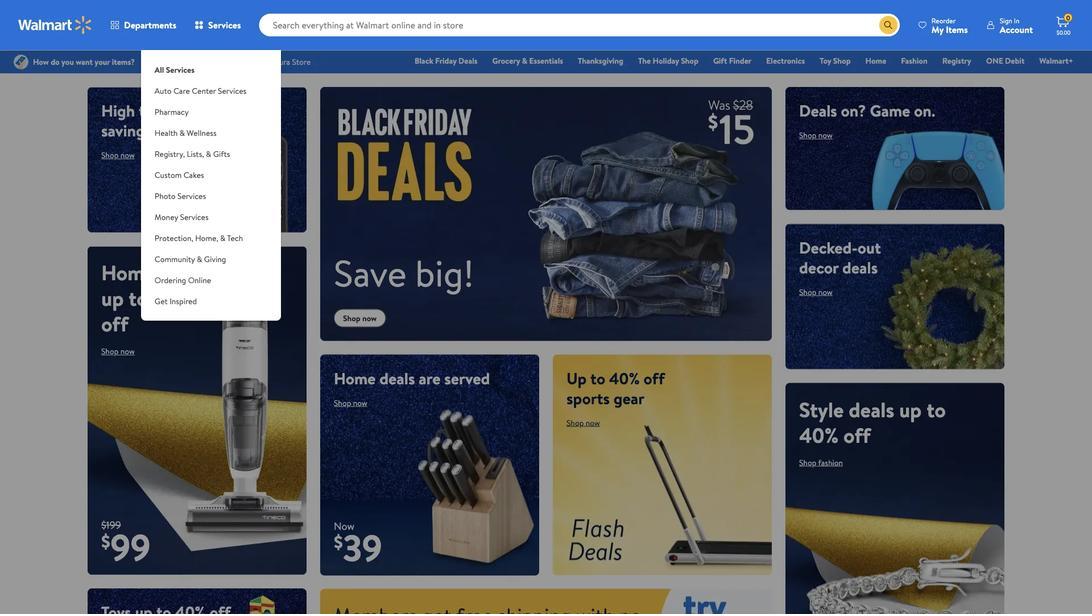 Task type: locate. For each thing, give the bounding box(es) containing it.
lists,
[[187, 148, 204, 159]]

2 vertical spatial home
[[334, 368, 376, 390]]

to inside home deals up to 30% off
[[129, 284, 148, 313]]

$199
[[101, 518, 121, 533]]

39
[[343, 523, 382, 573]]

home for 99
[[101, 259, 155, 287]]

one debit
[[987, 55, 1025, 66]]

1 vertical spatial off
[[644, 368, 665, 390]]

services inside "dropdown button"
[[180, 211, 209, 223]]

decked-out decor deals
[[800, 237, 882, 279]]

services down cakes
[[178, 190, 206, 202]]

2 vertical spatial to
[[927, 396, 946, 424]]

shop for save big!
[[343, 313, 361, 324]]

to for home
[[129, 284, 148, 313]]

1 horizontal spatial deals
[[800, 100, 838, 122]]

registry, lists, & gifts button
[[141, 143, 281, 165]]

on.
[[915, 100, 936, 122]]

style
[[800, 396, 844, 424]]

1 vertical spatial home
[[101, 259, 155, 287]]

to inside up to 40% off sports gear
[[591, 368, 606, 390]]

shop now for decked-out decor deals
[[800, 287, 833, 298]]

$ inside "$199 $ 99"
[[101, 529, 110, 554]]

0 horizontal spatial 40%
[[610, 368, 640, 390]]

deals inside style deals up to 40% off
[[849, 396, 895, 424]]

up
[[101, 284, 124, 313], [900, 396, 922, 424]]

1 vertical spatial up
[[900, 396, 922, 424]]

health
[[155, 127, 178, 138]]

huge
[[214, 100, 248, 122]]

deals left the on? in the right top of the page
[[800, 100, 838, 122]]

home,
[[195, 233, 218, 244]]

registry,
[[155, 148, 185, 159]]

services inside 'dropdown button'
[[178, 190, 206, 202]]

up for home deals up to 30% off
[[101, 284, 124, 313]]

1 horizontal spatial 40%
[[800, 421, 839, 450]]

0 horizontal spatial up
[[101, 284, 124, 313]]

reorder
[[932, 16, 956, 25]]

off inside up to 40% off sports gear
[[644, 368, 665, 390]]

cakes
[[184, 169, 204, 180]]

auto care center services
[[155, 85, 247, 96]]

gift
[[714, 55, 728, 66]]

off inside home deals up to 30% off
[[101, 310, 128, 338]]

shop now link for high tech gifts, huge savings
[[101, 150, 135, 161]]

2 vertical spatial off
[[844, 421, 871, 450]]

services for all services
[[166, 64, 195, 75]]

0 vertical spatial to
[[129, 284, 148, 313]]

30%
[[153, 284, 190, 313]]

0
[[1067, 13, 1071, 23]]

registry
[[943, 55, 972, 66]]

& for essentials
[[522, 55, 528, 66]]

thanksgiving link
[[573, 55, 629, 67]]

big!
[[416, 248, 474, 298]]

style deals up to 40% off
[[800, 396, 946, 450]]

sports
[[567, 387, 610, 410]]

shop for high tech gifts, huge savings
[[101, 150, 119, 161]]

game
[[871, 100, 911, 122]]

0 horizontal spatial off
[[101, 310, 128, 338]]

services up protection, home, & tech
[[180, 211, 209, 223]]

1 vertical spatial deals
[[800, 100, 838, 122]]

0 vertical spatial up
[[101, 284, 124, 313]]

40% up shop fashion link
[[800, 421, 839, 450]]

& right grocery
[[522, 55, 528, 66]]

shop for home deals are served
[[334, 398, 351, 409]]

& right health
[[180, 127, 185, 138]]

get inspired button
[[141, 291, 281, 312]]

2 horizontal spatial off
[[844, 421, 871, 450]]

2 horizontal spatial to
[[927, 396, 946, 424]]

fashion
[[902, 55, 928, 66]]

my
[[932, 23, 944, 36]]

$ inside now $ 39
[[334, 530, 343, 555]]

services button
[[186, 11, 250, 39]]

0 vertical spatial off
[[101, 310, 128, 338]]

2 horizontal spatial home
[[866, 55, 887, 66]]

shop for up to 40% off sports gear
[[567, 418, 584, 429]]

& for giving
[[197, 254, 202, 265]]

deals inside home deals up to 30% off
[[160, 259, 206, 287]]

deals inside decked-out decor deals
[[843, 256, 878, 279]]

up inside style deals up to 40% off
[[900, 396, 922, 424]]

1 horizontal spatial $
[[334, 530, 343, 555]]

to
[[129, 284, 148, 313], [591, 368, 606, 390], [927, 396, 946, 424]]

ordering online
[[155, 275, 211, 286]]

deals right friday at the top left
[[459, 55, 478, 66]]

custom cakes button
[[141, 165, 281, 186]]

shop for decked-out decor deals
[[800, 287, 817, 298]]

all services link
[[141, 50, 281, 80]]

holiday
[[653, 55, 680, 66]]

get
[[155, 296, 168, 307]]

40% inside style deals up to 40% off
[[800, 421, 839, 450]]

walmart+
[[1040, 55, 1074, 66]]

& left giving
[[197, 254, 202, 265]]

services inside "link"
[[166, 64, 195, 75]]

up inside home deals up to 30% off
[[101, 284, 124, 313]]

now dollar 39 null group
[[320, 519, 382, 576]]

toy shop link
[[815, 55, 856, 67]]

giving
[[204, 254, 226, 265]]

deals for home deals are served
[[380, 368, 415, 390]]

services right all
[[166, 64, 195, 75]]

debit
[[1006, 55, 1025, 66]]

&
[[522, 55, 528, 66], [180, 127, 185, 138], [206, 148, 211, 159], [220, 233, 226, 244], [197, 254, 202, 265]]

1 vertical spatial 40%
[[800, 421, 839, 450]]

now for home deals up to 30% off
[[121, 346, 135, 357]]

services for money services
[[180, 211, 209, 223]]

0 horizontal spatial to
[[129, 284, 148, 313]]

shop now for high tech gifts, huge savings
[[101, 150, 135, 161]]

registry link
[[938, 55, 977, 67]]

registry, lists, & gifts
[[155, 148, 230, 159]]

0 vertical spatial 40%
[[610, 368, 640, 390]]

now
[[334, 519, 355, 534]]

0 horizontal spatial $
[[101, 529, 110, 554]]

deals on? game on.
[[800, 100, 936, 122]]

shop for deals on? game on.
[[800, 130, 817, 141]]

save big!
[[334, 248, 474, 298]]

40% inside up to 40% off sports gear
[[610, 368, 640, 390]]

40%
[[610, 368, 640, 390], [800, 421, 839, 450]]

are
[[419, 368, 441, 390]]

$
[[101, 529, 110, 554], [334, 530, 343, 555]]

toy shop
[[820, 55, 851, 66]]

40% right up
[[610, 368, 640, 390]]

shop now link for deals on? game on.
[[800, 130, 833, 141]]

$ for 39
[[334, 530, 343, 555]]

1 horizontal spatial off
[[644, 368, 665, 390]]

deals
[[843, 256, 878, 279], [160, 259, 206, 287], [380, 368, 415, 390], [849, 396, 895, 424]]

in
[[1015, 16, 1020, 25]]

walmart+ link
[[1035, 55, 1079, 67]]

electronics
[[767, 55, 806, 66]]

1 horizontal spatial home
[[334, 368, 376, 390]]

& for wellness
[[180, 127, 185, 138]]

gear
[[614, 387, 645, 410]]

custom cakes
[[155, 169, 204, 180]]

was dollar $199, now dollar 99 group
[[88, 518, 151, 575]]

services up huge
[[218, 85, 247, 96]]

1 vertical spatial to
[[591, 368, 606, 390]]

shop now link for decked-out decor deals
[[800, 287, 833, 298]]

now $ 39
[[334, 519, 382, 573]]

0 horizontal spatial home
[[101, 259, 155, 287]]

0 horizontal spatial deals
[[459, 55, 478, 66]]

1 horizontal spatial to
[[591, 368, 606, 390]]

photo services button
[[141, 186, 281, 207]]

decor
[[800, 256, 839, 279]]

home deals up to 30% off
[[101, 259, 206, 338]]

to inside style deals up to 40% off
[[927, 396, 946, 424]]

off inside style deals up to 40% off
[[844, 421, 871, 450]]

one debit link
[[982, 55, 1030, 67]]

search icon image
[[884, 20, 894, 30]]

shop
[[681, 55, 699, 66], [834, 55, 851, 66], [800, 130, 817, 141], [101, 150, 119, 161], [800, 287, 817, 298], [343, 313, 361, 324], [101, 346, 119, 357], [334, 398, 351, 409], [567, 418, 584, 429], [800, 457, 817, 468]]

1 horizontal spatial up
[[900, 396, 922, 424]]

items
[[947, 23, 969, 36]]

custom
[[155, 169, 182, 180]]

$199 $ 99
[[101, 518, 151, 573]]

home deals are served
[[334, 368, 490, 390]]

& left tech
[[220, 233, 226, 244]]

services
[[208, 19, 241, 31], [166, 64, 195, 75], [218, 85, 247, 96], [178, 190, 206, 202], [180, 211, 209, 223]]

deals
[[459, 55, 478, 66], [800, 100, 838, 122]]

health & wellness
[[155, 127, 217, 138]]

0 vertical spatial home
[[866, 55, 887, 66]]

home inside home deals up to 30% off
[[101, 259, 155, 287]]



Task type: describe. For each thing, give the bounding box(es) containing it.
tech
[[227, 233, 243, 244]]

services for photo services
[[178, 190, 206, 202]]

savings
[[101, 120, 152, 142]]

Walmart Site-Wide search field
[[259, 14, 900, 36]]

now for high tech gifts, huge savings
[[121, 150, 135, 161]]

grocery & essentials link
[[488, 55, 569, 67]]

shop now for home deals are served
[[334, 398, 368, 409]]

center
[[192, 85, 216, 96]]

off for style deals up to 40% off
[[844, 421, 871, 450]]

off for home deals up to 30% off
[[101, 310, 128, 338]]

high tech gifts, huge savings
[[101, 100, 248, 142]]

$ for 99
[[101, 529, 110, 554]]

high
[[101, 100, 135, 122]]

get inspired
[[155, 296, 197, 307]]

wellness
[[187, 127, 217, 138]]

shop now link for up to 40% off sports gear
[[567, 418, 600, 429]]

shop now link for save big!
[[334, 309, 386, 328]]

services up the 'all services' "link" at the left
[[208, 19, 241, 31]]

one
[[987, 55, 1004, 66]]

99
[[110, 522, 151, 573]]

care
[[174, 85, 190, 96]]

shop now for deals on? game on.
[[800, 130, 833, 141]]

fashion link
[[897, 55, 933, 67]]

black friday deals link
[[410, 55, 483, 67]]

money
[[155, 211, 178, 223]]

now for up to 40% off sports gear
[[586, 418, 600, 429]]

now for deals on? game on.
[[819, 130, 833, 141]]

the holiday shop link
[[634, 55, 704, 67]]

electronics link
[[762, 55, 811, 67]]

auto
[[155, 85, 172, 96]]

home for 39
[[334, 368, 376, 390]]

finder
[[730, 55, 752, 66]]

all services
[[155, 64, 195, 75]]

shop fashion
[[800, 457, 844, 468]]

home link
[[861, 55, 892, 67]]

up
[[567, 368, 587, 390]]

protection,
[[155, 233, 193, 244]]

out
[[858, 237, 882, 259]]

now for home deals are served
[[353, 398, 368, 409]]

health & wellness button
[[141, 122, 281, 143]]

shop now link for home deals up to 30% off
[[101, 346, 135, 357]]

on?
[[842, 100, 867, 122]]

photo services
[[155, 190, 206, 202]]

gift finder
[[714, 55, 752, 66]]

money services
[[155, 211, 209, 223]]

fashion
[[819, 457, 844, 468]]

& left the gifts
[[206, 148, 211, 159]]

$0.00
[[1057, 28, 1071, 36]]

Search search field
[[259, 14, 900, 36]]

protection, home, & tech button
[[141, 228, 281, 249]]

protection, home, & tech
[[155, 233, 243, 244]]

walmart image
[[18, 16, 92, 34]]

black
[[415, 55, 434, 66]]

black friday deals
[[415, 55, 478, 66]]

community & giving button
[[141, 249, 281, 270]]

up to 40% off sports gear
[[567, 368, 665, 410]]

deals for style deals up to 40% off
[[849, 396, 895, 424]]

departments button
[[101, 11, 186, 39]]

shop now link for home deals are served
[[334, 398, 368, 409]]

the
[[639, 55, 651, 66]]

shop now for home deals up to 30% off
[[101, 346, 135, 357]]

the holiday shop
[[639, 55, 699, 66]]

online
[[188, 275, 211, 286]]

grocery & essentials
[[493, 55, 564, 66]]

account
[[1001, 23, 1034, 36]]

departments
[[124, 19, 177, 31]]

shop for style deals up to 40% off
[[800, 457, 817, 468]]

ordering online button
[[141, 270, 281, 291]]

pharmacy button
[[141, 101, 281, 122]]

now for save big!
[[363, 313, 377, 324]]

pharmacy
[[155, 106, 189, 117]]

deals for home deals up to 30% off
[[160, 259, 206, 287]]

decked-
[[800, 237, 858, 259]]

toy
[[820, 55, 832, 66]]

photo
[[155, 190, 176, 202]]

inspired
[[170, 296, 197, 307]]

gift finder link
[[709, 55, 757, 67]]

all
[[155, 64, 164, 75]]

friday
[[436, 55, 457, 66]]

shop now for save big!
[[343, 313, 377, 324]]

shop now for up to 40% off sports gear
[[567, 418, 600, 429]]

thanksgiving
[[578, 55, 624, 66]]

community
[[155, 254, 195, 265]]

to for style
[[927, 396, 946, 424]]

reorder my items
[[932, 16, 969, 36]]

shop for home deals up to 30% off
[[101, 346, 119, 357]]

community & giving
[[155, 254, 226, 265]]

ordering
[[155, 275, 186, 286]]

now for decked-out decor deals
[[819, 287, 833, 298]]

gifts,
[[174, 100, 210, 122]]

sign
[[1001, 16, 1013, 25]]

sign in account
[[1001, 16, 1034, 36]]

0 vertical spatial deals
[[459, 55, 478, 66]]

gifts
[[213, 148, 230, 159]]

up for style deals up to 40% off
[[900, 396, 922, 424]]

grocery
[[493, 55, 520, 66]]

tech
[[139, 100, 170, 122]]

essentials
[[530, 55, 564, 66]]



Task type: vqa. For each thing, say whether or not it's contained in the screenshot.
deals inside Home deals up to 30% off
yes



